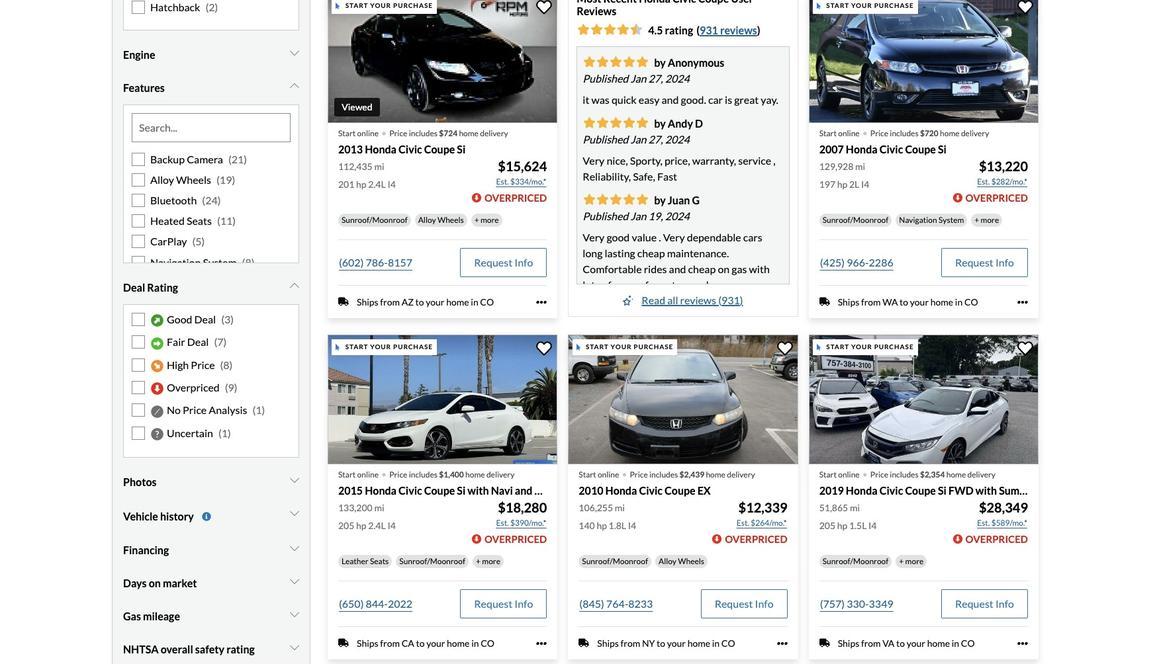 Task type: describe. For each thing, give the bounding box(es) containing it.
online for $18,280
[[357, 470, 379, 480]]

on inside dropdown button
[[149, 577, 161, 590]]

d
[[695, 117, 703, 130]]

start online · price includes $2,354 home delivery 2019 honda civic coupe si fwd with summer tires
[[819, 461, 1064, 497]]

alloy wheels (19)
[[150, 173, 235, 186]]

va
[[883, 638, 895, 649]]

request info button for $13,220
[[941, 248, 1028, 277]]

civic for $28,349
[[880, 484, 903, 497]]

tires inside start online · price includes $2,354 home delivery 2019 honda civic coupe si fwd with summer tires
[[1041, 484, 1064, 497]]

(3)
[[221, 313, 234, 325]]

high
[[167, 358, 189, 371]]

backup
[[150, 153, 185, 165]]

most
[[577, 0, 601, 5]]

on inside very good value . very dependable cars long lasting cheap maintenance. comfortable rides and cheap on gas with lots of power for get up and go
[[718, 263, 730, 276]]

jan for by andy d
[[630, 133, 646, 146]]

leather
[[342, 557, 368, 567]]

user
[[731, 0, 753, 5]]

mi for $13,220
[[855, 161, 865, 172]]

$264/mo.*
[[751, 518, 787, 528]]

chevron down image for photos
[[290, 475, 299, 486]]

1.5l
[[849, 520, 867, 532]]

navigation for navigation system (8)
[[150, 256, 201, 268]]

photos button
[[123, 466, 299, 499]]

vehicle
[[123, 510, 158, 523]]

heated
[[150, 215, 185, 227]]

1 vertical spatial 931
[[721, 294, 740, 307]]

includes for $28,349
[[890, 470, 919, 480]]

786-
[[366, 256, 388, 269]]

to for $13,220
[[900, 296, 908, 308]]

mouse pointer image for $18,280
[[336, 344, 340, 351]]

nhtsa
[[123, 643, 159, 656]]

chevron down image for gas mileage
[[290, 610, 299, 620]]

deal for fair deal
[[187, 336, 209, 348]]

chevron down image for deal rating
[[290, 280, 299, 291]]

days on market
[[123, 577, 197, 590]]

delivery for $28,349
[[967, 470, 996, 480]]

from for $28,349
[[861, 638, 881, 649]]

to for $18,280
[[416, 638, 425, 649]]

27, inside by anonymous published jan 27, 2024
[[648, 72, 663, 85]]

966-
[[847, 256, 869, 269]]

$18,280 est. $390/mo.*
[[496, 500, 547, 528]]

lots
[[583, 279, 600, 292]]

hp for $13,220
[[837, 179, 847, 190]]

summer inside start online · price includes $1,400 home delivery 2015 honda civic coupe si with navi and summer tires
[[535, 484, 574, 497]]

and right easy
[[662, 94, 679, 106]]

overpriced for $18,280
[[484, 534, 547, 545]]

request for $28,349
[[955, 598, 993, 610]]

ellipsis h image
[[536, 639, 547, 649]]

leather seats
[[342, 557, 389, 567]]

go
[[711, 279, 722, 292]]

jan inside by anonymous published jan 27, 2024
[[630, 72, 646, 85]]

request info button for $18,280
[[460, 590, 547, 619]]

price for $18,280
[[389, 470, 407, 480]]

hatchback
[[150, 1, 200, 14]]

2013
[[338, 143, 363, 155]]

2024 for juan
[[665, 210, 690, 223]]

info for $28,349
[[995, 598, 1014, 610]]

honda for $15,624
[[365, 143, 397, 155]]

from for $13,220
[[861, 296, 881, 308]]

no
[[167, 404, 181, 417]]

deal rating button
[[123, 271, 299, 304]]

coupe for $12,339
[[665, 484, 695, 497]]

value
[[632, 231, 657, 244]]

si for $28,349
[[938, 484, 947, 497]]

· for $28,349
[[862, 461, 868, 485]]

start inside start online · price includes $1,400 home delivery 2015 honda civic coupe si with navi and summer tires
[[338, 470, 356, 480]]

by andy d published jan 27, 2024
[[583, 117, 703, 146]]

sunroof/moonroof for $28,349
[[823, 557, 889, 567]]

and left 'go'
[[692, 279, 709, 292]]

coupe for $15,624
[[424, 143, 455, 155]]

most recent honda civic coupe user reviews element
[[577, 47, 789, 294]]

online for $13,220
[[838, 128, 860, 138]]

est. for $15,624
[[496, 177, 509, 187]]

$18,280
[[498, 500, 547, 516]]

start inside 'start online · price includes $720 home delivery 2007 honda civic coupe si'
[[819, 128, 837, 138]]

summer inside start online · price includes $2,354 home delivery 2019 honda civic coupe si fwd with summer tires
[[999, 484, 1038, 497]]

205 for $28,349
[[819, 520, 835, 532]]

· for $13,220
[[862, 120, 868, 143]]

request for $15,624
[[474, 256, 512, 269]]

it was quick easy and good. car is great yay.
[[583, 94, 778, 106]]

was
[[591, 94, 610, 106]]

civic for $18,280
[[399, 484, 422, 497]]

si for $18,280
[[457, 484, 466, 497]]

cars
[[743, 231, 762, 244]]

in for $28,349
[[952, 638, 959, 649]]

overpriced
[[167, 381, 220, 394]]

info for $15,624
[[514, 256, 533, 269]]

home right the ny on the right bottom of the page
[[688, 638, 710, 649]]

197
[[819, 179, 835, 190]]

delivery for $13,220
[[961, 128, 989, 138]]

carplay
[[150, 235, 187, 248]]

in for $15,624
[[471, 296, 478, 308]]

mi for $15,624
[[374, 161, 384, 172]]

info for $12,339
[[755, 598, 774, 610]]

anonymous
[[668, 57, 724, 69]]

home inside start online · price includes $1,400 home delivery 2015 honda civic coupe si with navi and summer tires
[[465, 470, 485, 480]]

purchase for $12,339
[[634, 343, 673, 351]]

$13,220
[[979, 158, 1028, 174]]

est. $390/mo.* button
[[495, 517, 547, 530]]

est. $264/mo.* button
[[736, 517, 787, 530]]

nighthawk black pearl 2007 honda civic coupe si coupe front-wheel drive manual image
[[809, 0, 1039, 123]]

,
[[773, 155, 776, 167]]

(757) 330-3349
[[820, 598, 893, 610]]

seats for leather
[[370, 557, 389, 567]]

white 2015 honda civic coupe si with navi and summer tires coupe front-wheel drive 6-speed manual image
[[328, 335, 558, 465]]

photos
[[123, 476, 157, 489]]

carplay (5)
[[150, 235, 205, 248]]

wheels for $15,624
[[438, 215, 464, 225]]

truck image for $12,339
[[579, 638, 589, 649]]

to for $15,624
[[415, 296, 424, 308]]

2022
[[388, 598, 412, 610]]

coupe inside 'most recent honda civic coupe user reviews'
[[698, 0, 729, 5]]

home inside 'start online · price includes $720 home delivery 2007 honda civic coupe si'
[[940, 128, 960, 138]]

$28,349 est. $589/mo.*
[[977, 500, 1028, 528]]

sunroof/moonroof for $13,220
[[823, 215, 889, 225]]

1.8l
[[609, 520, 626, 532]]

very right .
[[663, 231, 685, 244]]

warranty,
[[692, 155, 736, 167]]

good
[[607, 231, 630, 244]]

from for $12,339
[[621, 638, 640, 649]]

overpriced for $13,220
[[965, 192, 1028, 204]]

request info button for $12,339
[[701, 590, 787, 619]]

home right az
[[446, 296, 469, 308]]

si for $13,220
[[938, 143, 947, 155]]

civic for $15,624
[[399, 143, 422, 155]]

it
[[583, 94, 589, 106]]

all
[[667, 294, 678, 307]]

very for very nice, sporty, price, warranty, service , reliability, safe, fast
[[583, 155, 605, 167]]

nhtsa overall safety rating button
[[123, 633, 299, 665]]

overpriced for $28,349
[[965, 534, 1028, 545]]

white 2019 honda civic coupe si fwd with summer tires coupe front-wheel drive 6-speed manual image
[[809, 335, 1039, 465]]

more for $15,624
[[481, 215, 499, 225]]

truck image for $13,220
[[819, 297, 830, 307]]

honda inside 'most recent honda civic coupe user reviews'
[[639, 0, 671, 5]]

hp for $12,339
[[597, 520, 607, 532]]

844-
[[366, 598, 388, 610]]

1 vertical spatial (
[[718, 294, 721, 307]]

very nice, sporty, price, warranty, service , reliability, safe, fast
[[583, 155, 776, 183]]

home right va
[[927, 638, 950, 649]]

(11)
[[217, 215, 236, 227]]

i4 for $18,280
[[387, 520, 396, 532]]

mouse pointer image for $12,339
[[576, 344, 581, 351]]

i4 for $28,349
[[868, 520, 877, 532]]

0 horizontal spatial alloy
[[150, 173, 174, 186]]

3349
[[869, 598, 893, 610]]

ellipsis h image for $12,339
[[777, 639, 787, 649]]

2.4l for $15,624
[[368, 179, 386, 190]]

seats for heated
[[187, 215, 212, 227]]

start online · price includes $2,439 home delivery 2010 honda civic coupe ex
[[579, 461, 755, 497]]

2024 inside by anonymous published jan 27, 2024
[[665, 72, 690, 85]]

205 for $18,280
[[338, 520, 354, 532]]

106,255 mi 140 hp 1.8l i4
[[579, 502, 636, 532]]

4.5
[[648, 24, 663, 37]]

start your purchase for $28,349
[[826, 343, 914, 351]]

civic inside 'most recent honda civic coupe user reviews'
[[673, 0, 696, 5]]

ships for $15,624
[[357, 296, 378, 308]]

reviews
[[577, 5, 616, 17]]

long
[[583, 247, 603, 260]]

comfortable
[[583, 263, 642, 276]]

system for navigation system
[[939, 215, 964, 225]]

rides
[[644, 263, 667, 276]]

for
[[645, 279, 659, 292]]

camera
[[187, 153, 223, 165]]

of
[[602, 279, 611, 292]]

ex
[[697, 484, 711, 497]]

features
[[123, 81, 165, 94]]

(8) for high price (8)
[[220, 358, 233, 371]]

includes for $13,220
[[890, 128, 919, 138]]

delivery for $18,280
[[486, 470, 515, 480]]

features button
[[123, 71, 299, 104]]

ships from ca to your home in co
[[357, 638, 494, 649]]

request info for $12,339
[[715, 598, 774, 610]]

with inside very good value . very dependable cars long lasting cheap maintenance. comfortable rides and cheap on gas with lots of power for get up and go
[[749, 263, 770, 276]]

start your purchase for $15,624
[[345, 2, 433, 9]]

co for $15,624
[[480, 296, 494, 308]]

+ more for $13,220
[[975, 215, 999, 225]]

good deal (3)
[[167, 313, 234, 325]]

includes for $15,624
[[409, 128, 438, 138]]

published for by andy d published jan 27, 2024
[[583, 133, 628, 146]]

to for $12,339
[[657, 638, 665, 649]]

chevron down image inside the vehicle history dropdown button
[[290, 509, 299, 519]]



Task type: locate. For each thing, give the bounding box(es) containing it.
mi for $28,349
[[850, 502, 860, 514]]

1 vertical spatial seats
[[370, 557, 389, 567]]

$720
[[920, 128, 938, 138]]

with inside start online · price includes $2,354 home delivery 2019 honda civic coupe si fwd with summer tires
[[976, 484, 997, 497]]

overpriced down est. $264/mo.* button
[[725, 534, 787, 545]]

27, up easy
[[648, 72, 663, 85]]

· inside start online · price includes $2,354 home delivery 2019 honda civic coupe si fwd with summer tires
[[862, 461, 868, 485]]

2 mouse pointer image from the top
[[817, 344, 821, 351]]

car
[[708, 94, 723, 106]]

(8) up deal rating dropdown button
[[242, 256, 254, 268]]

online
[[357, 128, 379, 138], [838, 128, 860, 138], [357, 470, 379, 480], [598, 470, 619, 480], [838, 470, 860, 480]]

price left $720 at the top
[[870, 128, 888, 138]]

1 vertical spatial published
[[583, 133, 628, 146]]

with left navi
[[468, 484, 489, 497]]

0 horizontal spatial 205
[[338, 520, 354, 532]]

hp for $18,280
[[356, 520, 366, 532]]

get
[[661, 279, 676, 292]]

0 vertical spatial 27,
[[648, 72, 663, 85]]

online up 2010 at right bottom
[[598, 470, 619, 480]]

0 horizontal spatial navigation
[[150, 256, 201, 268]]

est. inside the $18,280 est. $390/mo.*
[[496, 518, 509, 528]]

includes left $724
[[409, 128, 438, 138]]

co for $12,339
[[721, 638, 735, 649]]

uncertain (1)
[[167, 427, 231, 439]]

overpriced down est. $282/mo.* 'button'
[[965, 192, 1028, 204]]

co
[[480, 296, 494, 308], [964, 296, 978, 308], [481, 638, 494, 649], [721, 638, 735, 649], [961, 638, 975, 649]]

129,928
[[819, 161, 853, 172]]

civic inside start online · price includes $2,354 home delivery 2019 honda civic coupe si fwd with summer tires
[[880, 484, 903, 497]]

with inside start online · price includes $1,400 home delivery 2015 honda civic coupe si with navi and summer tires
[[468, 484, 489, 497]]

overpriced (9)
[[167, 381, 237, 394]]

chevron down image inside nhtsa overall safety rating dropdown button
[[290, 643, 299, 653]]

crystal black pearl 2013 honda civic coupe si coupe front-wheel drive 6-speed manual overdrive image
[[328, 0, 558, 123]]

includes inside start online · price includes $2,354 home delivery 2019 honda civic coupe si fwd with summer tires
[[890, 470, 919, 480]]

112,435
[[338, 161, 372, 172]]

2 27, from the top
[[648, 133, 663, 146]]

more for $13,220
[[981, 215, 999, 225]]

rating
[[665, 24, 693, 37], [226, 643, 255, 656]]

alloy
[[150, 173, 174, 186], [418, 215, 436, 225], [659, 557, 676, 567]]

home right wa
[[930, 296, 953, 308]]

includes left $720 at the top
[[890, 128, 919, 138]]

coupe down $1,400 on the bottom left of page
[[424, 484, 455, 497]]

2024 down 'juan'
[[665, 210, 690, 223]]

0 vertical spatial 2024
[[665, 72, 690, 85]]

coupe inside start online · price includes $2,439 home delivery 2010 honda civic coupe ex
[[665, 484, 695, 497]]

1 horizontal spatial alloy wheels
[[659, 557, 704, 567]]

1 by from the top
[[654, 57, 666, 69]]

est. for $28,349
[[977, 518, 990, 528]]

est. down $15,624
[[496, 177, 509, 187]]

si inside start online · price includes $2,354 home delivery 2019 honda civic coupe si fwd with summer tires
[[938, 484, 947, 497]]

0 vertical spatial mouse pointer image
[[817, 3, 821, 9]]

mi right 133,200
[[374, 502, 384, 514]]

2 published from the top
[[583, 133, 628, 146]]

(425) 966-2286
[[820, 256, 893, 269]]

price up overpriced (9)
[[191, 358, 215, 371]]

coupe down $2,354
[[905, 484, 936, 497]]

1 horizontal spatial (8)
[[242, 256, 254, 268]]

0 horizontal spatial wheels
[[176, 173, 211, 186]]

0 vertical spatial alloy
[[150, 173, 174, 186]]

ships from ny to your home in co
[[597, 638, 735, 649]]

published inside 'by juan g published jan 19, 2024'
[[583, 210, 628, 223]]

0 vertical spatial 931
[[700, 24, 718, 37]]

i4 for $15,624
[[387, 179, 396, 190]]

2.4l inside 112,435 mi 201 hp 2.4l i4
[[368, 179, 386, 190]]

i4 right 201
[[387, 179, 396, 190]]

1 horizontal spatial seats
[[370, 557, 389, 567]]

hp for $28,349
[[837, 520, 847, 532]]

chevron down image inside deal rating dropdown button
[[290, 280, 299, 291]]

alloy for $15,624
[[418, 215, 436, 225]]

with right gas
[[749, 263, 770, 276]]

1 horizontal spatial navigation
[[899, 215, 937, 225]]

start inside start online · price includes $2,354 home delivery 2019 honda civic coupe si fwd with summer tires
[[819, 470, 837, 480]]

133,200
[[338, 502, 372, 514]]

home right $724
[[459, 128, 479, 138]]

price inside start online · price includes $2,354 home delivery 2019 honda civic coupe si fwd with summer tires
[[870, 470, 888, 480]]

chevron down image for financing
[[290, 543, 299, 554]]

1 vertical spatial 2024
[[665, 133, 690, 146]]

mi inside 51,865 mi 205 hp 1.5l i4
[[850, 502, 860, 514]]

chevron down image inside financing dropdown button
[[290, 543, 299, 554]]

330-
[[847, 598, 869, 610]]

hp inside 51,865 mi 205 hp 1.5l i4
[[837, 520, 847, 532]]

alloy wheels for $12,339
[[659, 557, 704, 567]]

reviews down user
[[720, 24, 757, 37]]

1 horizontal spatial 205
[[819, 520, 835, 532]]

very up reliability,
[[583, 155, 605, 167]]

power
[[613, 279, 643, 292]]

from left va
[[861, 638, 881, 649]]

si down $724
[[457, 143, 466, 155]]

price for $15,624
[[389, 128, 407, 138]]

2 truck image from the top
[[338, 638, 349, 649]]

tires inside start online · price includes $1,400 home delivery 2015 honda civic coupe si with navi and summer tires
[[576, 484, 600, 497]]

by for by anonymous
[[654, 57, 666, 69]]

by left "andy"
[[654, 117, 666, 130]]

cheap up rides
[[637, 247, 665, 260]]

includes inside 'start online · price includes $720 home delivery 2007 honda civic coupe si'
[[890, 128, 919, 138]]

by up 19,
[[654, 194, 666, 207]]

0 horizontal spatial system
[[203, 256, 237, 268]]

start inside start online · price includes $2,439 home delivery 2010 honda civic coupe ex
[[579, 470, 596, 480]]

0 vertical spatial (
[[696, 24, 700, 37]]

overpriced down est. $390/mo.* button
[[484, 534, 547, 545]]

si down $720 at the top
[[938, 143, 947, 155]]

reviews down up
[[680, 294, 716, 307]]

0 vertical spatial rating
[[665, 24, 693, 37]]

mi up 1.5l
[[850, 502, 860, 514]]

more for $18,280
[[482, 557, 500, 567]]

in for $18,280
[[471, 638, 479, 649]]

0 vertical spatial chevron down image
[[290, 47, 299, 58]]

1 vertical spatial alloy wheels
[[659, 557, 704, 567]]

2 205 from the left
[[819, 520, 835, 532]]

includes for $12,339
[[649, 470, 678, 480]]

0 horizontal spatial seats
[[187, 215, 212, 227]]

mouse pointer image
[[817, 3, 821, 9], [817, 344, 821, 351]]

honda
[[639, 0, 671, 5], [365, 143, 397, 155], [846, 143, 878, 155], [365, 484, 397, 497], [605, 484, 637, 497], [846, 484, 878, 497]]

chevron down image inside engine dropdown button
[[290, 47, 299, 58]]

0 horizontal spatial alloy wheels
[[418, 215, 464, 225]]

mouse pointer image
[[336, 3, 340, 9], [336, 344, 340, 351], [576, 344, 581, 351]]

overpriced for $15,624
[[484, 192, 547, 204]]

19,
[[648, 210, 663, 223]]

hp inside 112,435 mi 201 hp 2.4l i4
[[356, 179, 366, 190]]

0 vertical spatial alloy wheels
[[418, 215, 464, 225]]

sunroof/moonroof up (602) 786-8157 on the left top
[[342, 215, 408, 225]]

+ for $18,280
[[476, 557, 481, 567]]

205 down 133,200
[[338, 520, 354, 532]]

205 inside 133,200 mi 205 hp 2.4l i4
[[338, 520, 354, 532]]

andy
[[668, 117, 693, 130]]

coupe for $18,280
[[424, 484, 455, 497]]

0 horizontal spatial with
[[468, 484, 489, 497]]

home inside start online · price includes $2,354 home delivery 2019 honda civic coupe si fwd with summer tires
[[946, 470, 966, 480]]

i4 for $12,339
[[628, 520, 636, 532]]

2 2024 from the top
[[665, 133, 690, 146]]

1 205 from the left
[[338, 520, 354, 532]]

delivery inside start online · price includes $724 home delivery 2013 honda civic coupe si
[[480, 128, 508, 138]]

wa
[[883, 296, 898, 308]]

0 vertical spatial on
[[718, 263, 730, 276]]

price inside start online · price includes $2,439 home delivery 2010 honda civic coupe ex
[[630, 470, 648, 480]]

1 vertical spatial wheels
[[438, 215, 464, 225]]

0 vertical spatial by
[[654, 57, 666, 69]]

online up 2015
[[357, 470, 379, 480]]

by for by andy d
[[654, 117, 666, 130]]

mouse pointer image for $13,220
[[817, 3, 821, 9]]

1 vertical spatial reviews
[[680, 294, 716, 307]]

1 horizontal spatial 931
[[721, 294, 740, 307]]

sunroof/moonroof down 1.5l
[[823, 557, 889, 567]]

(757)
[[820, 598, 845, 610]]

history
[[160, 510, 194, 523]]

bluetooth (24)
[[150, 194, 221, 207]]

chevron down image for features
[[290, 81, 299, 91]]

honda up 4.5
[[639, 0, 671, 5]]

bluetooth
[[150, 194, 197, 207]]

honda up 106,255 mi 140 hp 1.8l i4
[[605, 484, 637, 497]]

deal
[[123, 281, 145, 294], [194, 313, 216, 325], [187, 336, 209, 348]]

3 jan from the top
[[630, 210, 646, 223]]

chevron down image
[[290, 47, 299, 58], [290, 81, 299, 91], [290, 610, 299, 620]]

and up up
[[669, 263, 686, 276]]

deal inside dropdown button
[[123, 281, 145, 294]]

0 horizontal spatial 931
[[700, 24, 718, 37]]

(1) down analysis
[[218, 427, 231, 439]]

0 horizontal spatial cheap
[[637, 247, 665, 260]]

si down $1,400 on the bottom left of page
[[457, 484, 466, 497]]

chevron down image for days on market
[[290, 576, 299, 587]]

cheap down maintenance.
[[688, 263, 716, 276]]

si inside start online · price includes $1,400 home delivery 2015 honda civic coupe si with navi and summer tires
[[457, 484, 466, 497]]

from for $15,624
[[380, 296, 400, 308]]

0 vertical spatial navigation
[[899, 215, 937, 225]]

1 vertical spatial navigation
[[150, 256, 201, 268]]

1 horizontal spatial (
[[718, 294, 721, 307]]

online for $28,349
[[838, 470, 860, 480]]

summer up the $28,349
[[999, 484, 1038, 497]]

co for $28,349
[[961, 638, 975, 649]]

gas mileage button
[[123, 600, 299, 633]]

honda inside 'start online · price includes $720 home delivery 2007 honda civic coupe si'
[[846, 143, 878, 155]]

read all  reviews ( 931 )
[[642, 294, 743, 307]]

0 horizontal spatial (8)
[[220, 358, 233, 371]]

0 vertical spatial 2.4l
[[368, 179, 386, 190]]

by inside by anonymous published jan 27, 2024
[[654, 57, 666, 69]]

(8)
[[242, 256, 254, 268], [220, 358, 233, 371]]

$28,349
[[979, 500, 1028, 516]]

(9)
[[225, 381, 237, 394]]

co for $18,280
[[481, 638, 494, 649]]

chevron down image inside gas mileage dropdown button
[[290, 610, 299, 620]]

1 vertical spatial cheap
[[688, 263, 716, 276]]

mi inside 106,255 mi 140 hp 1.8l i4
[[615, 502, 625, 514]]

2 vertical spatial deal
[[187, 336, 209, 348]]

1 horizontal spatial (1)
[[253, 404, 265, 417]]

delivery inside start online · price includes $2,439 home delivery 2010 honda civic coupe ex
[[727, 470, 755, 480]]

1 summer from the left
[[535, 484, 574, 497]]

(650)
[[339, 598, 364, 610]]

(845) 764-8233
[[579, 598, 653, 610]]

i4 inside 129,928 mi 197 hp 2l i4
[[861, 179, 869, 190]]

2 summer from the left
[[999, 484, 1038, 497]]

online inside start online · price includes $1,400 home delivery 2015 honda civic coupe si with navi and summer tires
[[357, 470, 379, 480]]

1 horizontal spatial system
[[939, 215, 964, 225]]

delivery for $12,339
[[727, 470, 755, 480]]

price for $12,339
[[630, 470, 648, 480]]

si down $2,354
[[938, 484, 947, 497]]

hp inside 133,200 mi 205 hp 2.4l i4
[[356, 520, 366, 532]]

by anonymous published jan 27, 2024
[[583, 57, 724, 85]]

est. down $12,339
[[737, 518, 749, 528]]

1 horizontal spatial wheels
[[438, 215, 464, 225]]

rating inside dropdown button
[[226, 643, 255, 656]]

est. down the $13,220
[[977, 177, 990, 187]]

205
[[338, 520, 354, 532], [819, 520, 835, 532]]

service
[[738, 155, 771, 167]]

0 vertical spatial truck image
[[338, 297, 349, 307]]

est. inside $12,339 est. $264/mo.*
[[737, 518, 749, 528]]

0 vertical spatial (1)
[[253, 404, 265, 417]]

i4 inside 106,255 mi 140 hp 1.8l i4
[[628, 520, 636, 532]]

0 horizontal spatial )
[[740, 294, 743, 307]]

0 horizontal spatial tires
[[576, 484, 600, 497]]

2019
[[819, 484, 844, 497]]

hp left 1.5l
[[837, 520, 847, 532]]

$282/mo.*
[[991, 177, 1027, 187]]

1 chevron down image from the top
[[290, 47, 299, 58]]

seats up (5)
[[187, 215, 212, 227]]

overpriced down est. $589/mo.* button in the bottom of the page
[[965, 534, 1028, 545]]

by inside the by andy d published jan 27, 2024
[[654, 117, 666, 130]]

truck image for $28,349
[[819, 638, 830, 649]]

+ for $13,220
[[975, 215, 979, 225]]

ships for $12,339
[[597, 638, 619, 649]]

0 vertical spatial wheels
[[176, 173, 211, 186]]

2 chevron down image from the top
[[290, 81, 299, 91]]

0 vertical spatial jan
[[630, 72, 646, 85]]

days
[[123, 577, 147, 590]]

home inside start online · price includes $724 home delivery 2013 honda civic coupe si
[[459, 128, 479, 138]]

2 vertical spatial jan
[[630, 210, 646, 223]]

est. for $12,339
[[737, 518, 749, 528]]

from left wa
[[861, 296, 881, 308]]

2 vertical spatial 2024
[[665, 210, 690, 223]]

2 horizontal spatial with
[[976, 484, 997, 497]]

truck image down the (425)
[[819, 297, 830, 307]]

sunroof/moonroof for $15,624
[[342, 215, 408, 225]]

hp inside 129,928 mi 197 hp 2l i4
[[837, 179, 847, 190]]

includes inside start online · price includes $1,400 home delivery 2015 honda civic coupe si with navi and summer tires
[[409, 470, 438, 480]]

overpriced down est. $334/mo.* 'button'
[[484, 192, 547, 204]]

financing button
[[123, 534, 299, 567]]

(2)
[[206, 1, 218, 14]]

rating right 4.5
[[665, 24, 693, 37]]

2 vertical spatial chevron down image
[[290, 610, 299, 620]]

home right $720 at the top
[[940, 128, 960, 138]]

rating
[[147, 281, 178, 294]]

2024 inside 'by juan g published jan 19, 2024'
[[665, 210, 690, 223]]

4.5 rating ( 931 reviews )
[[648, 24, 760, 37]]

1 vertical spatial 2.4l
[[368, 520, 386, 532]]

request info for $18,280
[[474, 598, 533, 610]]

delivery for $15,624
[[480, 128, 508, 138]]

+ more for $15,624
[[474, 215, 499, 225]]

on left gas
[[718, 263, 730, 276]]

1 vertical spatial by
[[654, 117, 666, 130]]

chevron down image for engine
[[290, 47, 299, 58]]

0 vertical spatial system
[[939, 215, 964, 225]]

i4 inside 133,200 mi 205 hp 2.4l i4
[[387, 520, 396, 532]]

safety
[[195, 643, 224, 656]]

0 vertical spatial seats
[[187, 215, 212, 227]]

1 vertical spatial truck image
[[338, 638, 349, 649]]

1 horizontal spatial )
[[757, 24, 760, 37]]

includes left $1,400 on the bottom left of page
[[409, 470, 438, 480]]

coupe left user
[[698, 0, 729, 5]]

delivery inside start online · price includes $2,354 home delivery 2019 honda civic coupe si fwd with summer tires
[[967, 470, 996, 480]]

1 horizontal spatial alloy
[[418, 215, 436, 225]]

request info button for $15,624
[[460, 248, 547, 277]]

1 horizontal spatial tires
[[1041, 484, 1064, 497]]

3 by from the top
[[654, 194, 666, 207]]

civic for $13,220
[[880, 143, 903, 155]]

backup camera (21)
[[150, 153, 247, 165]]

764-
[[606, 598, 628, 610]]

quick
[[612, 94, 637, 106]]

2 vertical spatial by
[[654, 194, 666, 207]]

mi for $12,339
[[615, 502, 625, 514]]

+ more for $18,280
[[476, 557, 500, 567]]

civic inside start online · price includes $724 home delivery 2013 honda civic coupe si
[[399, 143, 422, 155]]

1 tires from the left
[[576, 484, 600, 497]]

deal left rating
[[123, 281, 145, 294]]

51,865
[[819, 502, 848, 514]]

· inside start online · price includes $1,400 home delivery 2015 honda civic coupe si with navi and summer tires
[[381, 461, 387, 485]]

1 vertical spatial (1)
[[218, 427, 231, 439]]

1 vertical spatial rating
[[226, 643, 255, 656]]

mi inside 112,435 mi 201 hp 2.4l i4
[[374, 161, 384, 172]]

overpriced
[[484, 192, 547, 204], [965, 192, 1028, 204], [484, 534, 547, 545], [725, 534, 787, 545], [965, 534, 1028, 545]]

home up 'ex'
[[706, 470, 725, 480]]

1 vertical spatial )
[[740, 294, 743, 307]]

coupe inside start online · price includes $724 home delivery 2013 honda civic coupe si
[[424, 143, 455, 155]]

est. inside the $15,624 est. $334/mo.*
[[496, 177, 509, 187]]

yay.
[[761, 94, 778, 106]]

i4 inside 112,435 mi 201 hp 2.4l i4
[[387, 179, 396, 190]]

2024 for andy
[[665, 133, 690, 146]]

is
[[725, 94, 732, 106]]

engine
[[123, 48, 155, 61]]

delivery up $15,624
[[480, 128, 508, 138]]

$15,624
[[498, 158, 547, 174]]

navigation
[[899, 215, 937, 225], [150, 256, 201, 268]]

1 vertical spatial 27,
[[648, 133, 663, 146]]

online inside 'start online · price includes $720 home delivery 2007 honda civic coupe si'
[[838, 128, 860, 138]]

·
[[381, 120, 387, 143], [862, 120, 868, 143], [381, 461, 387, 485], [622, 461, 627, 485], [862, 461, 868, 485]]

start inside start online · price includes $724 home delivery 2013 honda civic coupe si
[[338, 128, 356, 138]]

truck image
[[819, 297, 830, 307], [579, 638, 589, 649], [819, 638, 830, 649]]

includes inside start online · price includes $724 home delivery 2013 honda civic coupe si
[[409, 128, 438, 138]]

published inside by anonymous published jan 27, 2024
[[583, 72, 628, 85]]

0 horizontal spatial rating
[[226, 643, 255, 656]]

1 horizontal spatial cheap
[[688, 263, 716, 276]]

home
[[459, 128, 479, 138], [940, 128, 960, 138], [446, 296, 469, 308], [930, 296, 953, 308], [465, 470, 485, 480], [706, 470, 725, 480], [946, 470, 966, 480], [447, 638, 470, 649], [688, 638, 710, 649], [927, 638, 950, 649]]

price inside 'start online · price includes $720 home delivery 2007 honda civic coupe si'
[[870, 128, 888, 138]]

fair
[[167, 336, 185, 348]]

from left the ny on the right bottom of the page
[[621, 638, 640, 649]]

1 vertical spatial deal
[[194, 313, 216, 325]]

tires
[[576, 484, 600, 497], [1041, 484, 1064, 497]]

(7)
[[214, 336, 227, 348]]

$13,220 est. $282/mo.*
[[977, 158, 1028, 187]]

· for $15,624
[[381, 120, 387, 143]]

2 chevron down image from the top
[[290, 475, 299, 486]]

start your purchase
[[345, 2, 433, 9], [826, 2, 914, 9], [345, 343, 433, 351], [586, 343, 673, 351], [826, 343, 914, 351]]

931 down 'go'
[[721, 294, 740, 307]]

2010
[[579, 484, 603, 497]]

2 vertical spatial wheels
[[678, 557, 704, 567]]

3 chevron down image from the top
[[290, 610, 299, 620]]

stars image
[[623, 296, 634, 306]]

by juan g published jan 19, 2024
[[583, 194, 700, 223]]

ships down (650) 844-2022 button
[[357, 638, 378, 649]]

and
[[662, 94, 679, 106], [669, 263, 686, 276], [692, 279, 709, 292], [515, 484, 533, 497]]

hp left 2l
[[837, 179, 847, 190]]

published up good on the top of the page
[[583, 210, 628, 223]]

and inside start online · price includes $1,400 home delivery 2015 honda civic coupe si with navi and summer tires
[[515, 484, 533, 497]]

hp inside 106,255 mi 140 hp 1.8l i4
[[597, 520, 607, 532]]

request for $13,220
[[955, 256, 993, 269]]

gas
[[732, 263, 747, 276]]

by for by juan g
[[654, 194, 666, 207]]

black 2010 honda civic coupe ex coupe front-wheel drive 5-speed automatic image
[[568, 335, 798, 465]]

i4 right the 1.8l
[[628, 520, 636, 532]]

0 vertical spatial published
[[583, 72, 628, 85]]

civic inside start online · price includes $1,400 home delivery 2015 honda civic coupe si with navi and summer tires
[[399, 484, 422, 497]]

civic for $12,339
[[639, 484, 663, 497]]

sporty,
[[630, 155, 663, 167]]

2.4l inside 133,200 mi 205 hp 2.4l i4
[[368, 520, 386, 532]]

price for $28,349
[[870, 470, 888, 480]]

205 inside 51,865 mi 205 hp 1.5l i4
[[819, 520, 835, 532]]

106,255
[[579, 502, 613, 514]]

view more image
[[202, 512, 211, 521]]

· right 2013
[[381, 120, 387, 143]]

27, inside the by andy d published jan 27, 2024
[[648, 133, 663, 146]]

price up 133,200 mi 205 hp 2.4l i4
[[389, 470, 407, 480]]

ellipsis h image
[[536, 297, 547, 308], [1017, 297, 1028, 308], [777, 639, 787, 649], [1017, 639, 1028, 649]]

1 vertical spatial alloy
[[418, 215, 436, 225]]

in for $12,339
[[712, 638, 720, 649]]

hp right 140
[[597, 520, 607, 532]]

az
[[402, 296, 414, 308]]

2 vertical spatial published
[[583, 210, 628, 223]]

112,435 mi 201 hp 2.4l i4
[[338, 161, 396, 190]]

to for $28,349
[[896, 638, 905, 649]]

includes
[[409, 128, 438, 138], [890, 128, 919, 138], [409, 470, 438, 480], [649, 470, 678, 480], [890, 470, 919, 480]]

truck image
[[338, 297, 349, 307], [338, 638, 349, 649]]

ships for $18,280
[[357, 638, 378, 649]]

1 chevron down image from the top
[[290, 280, 299, 291]]

to right wa
[[900, 296, 908, 308]]

si for $15,624
[[457, 143, 466, 155]]

0 horizontal spatial summer
[[535, 484, 574, 497]]

purchase for $18,280
[[393, 343, 433, 351]]

2 horizontal spatial alloy
[[659, 557, 676, 567]]

2 jan from the top
[[630, 133, 646, 146]]

1 27, from the top
[[648, 72, 663, 85]]

est. down "$18,280"
[[496, 518, 509, 528]]

delivery inside start online · price includes $1,400 home delivery 2015 honda civic coupe si with navi and summer tires
[[486, 470, 515, 480]]

online inside start online · price includes $724 home delivery 2013 honda civic coupe si
[[357, 128, 379, 138]]

to
[[415, 296, 424, 308], [900, 296, 908, 308], [416, 638, 425, 649], [657, 638, 665, 649], [896, 638, 905, 649]]

27, up "sporty,"
[[648, 133, 663, 146]]

205 down the 51,865
[[819, 520, 835, 532]]

ships left va
[[838, 638, 859, 649]]

mi for $18,280
[[374, 502, 384, 514]]

931 up anonymous
[[700, 24, 718, 37]]

jan inside 'by juan g published jan 19, 2024'
[[630, 210, 646, 223]]

6 chevron down image from the top
[[290, 643, 299, 653]]

includes for $18,280
[[409, 470, 438, 480]]

purchase for $28,349
[[874, 343, 914, 351]]

truck image down '(650)'
[[338, 638, 349, 649]]

price up 51,865 mi 205 hp 1.5l i4
[[870, 470, 888, 480]]

request info for $13,220
[[955, 256, 1014, 269]]

1 vertical spatial system
[[203, 256, 237, 268]]

deal right fair
[[187, 336, 209, 348]]

1 horizontal spatial reviews
[[720, 24, 757, 37]]

1 published from the top
[[583, 72, 628, 85]]

2 horizontal spatial wheels
[[678, 557, 704, 567]]

· inside 'start online · price includes $720 home delivery 2007 honda civic coupe si'
[[862, 120, 868, 143]]

gas mileage
[[123, 610, 180, 623]]

price
[[389, 128, 407, 138], [870, 128, 888, 138], [191, 358, 215, 371], [183, 404, 207, 417], [389, 470, 407, 480], [630, 470, 648, 480], [870, 470, 888, 480]]

1 vertical spatial mouse pointer image
[[817, 344, 821, 351]]

5 chevron down image from the top
[[290, 576, 299, 587]]

online for $15,624
[[357, 128, 379, 138]]

jan up easy
[[630, 72, 646, 85]]

1 vertical spatial (8)
[[220, 358, 233, 371]]

honda for $28,349
[[846, 484, 878, 497]]

2.4l down 133,200
[[368, 520, 386, 532]]

1 horizontal spatial rating
[[665, 24, 693, 37]]

3 2024 from the top
[[665, 210, 690, 223]]

si inside start online · price includes $724 home delivery 2013 honda civic coupe si
[[457, 143, 466, 155]]

1 vertical spatial chevron down image
[[290, 81, 299, 91]]

chevron down image inside features 'dropdown button'
[[290, 81, 299, 91]]

Search... field
[[132, 114, 290, 141]]

with up the $28,349
[[976, 484, 997, 497]]

0 vertical spatial (8)
[[242, 256, 254, 268]]

jan up "sporty,"
[[630, 133, 646, 146]]

1 mouse pointer image from the top
[[817, 3, 821, 9]]

ellipsis h image for $28,349
[[1017, 639, 1028, 649]]

navigation system (8)
[[150, 256, 254, 268]]

online up 2013
[[357, 128, 379, 138]]

honda inside start online · price includes $724 home delivery 2013 honda civic coupe si
[[365, 143, 397, 155]]

coupe down $724
[[424, 143, 455, 155]]

vehicle history
[[123, 510, 194, 523]]

(
[[696, 24, 700, 37], [718, 294, 721, 307]]

recent
[[603, 0, 637, 5]]

price right the no
[[183, 404, 207, 417]]

honda inside start online · price includes $2,354 home delivery 2019 honda civic coupe si fwd with summer tires
[[846, 484, 878, 497]]

est. inside $13,220 est. $282/mo.*
[[977, 177, 990, 187]]

chevron down image
[[290, 280, 299, 291], [290, 475, 299, 486], [290, 509, 299, 519], [290, 543, 299, 554], [290, 576, 299, 587], [290, 643, 299, 653]]

g
[[692, 194, 700, 207]]

up
[[678, 279, 690, 292]]

2024 inside the by andy d published jan 27, 2024
[[665, 133, 690, 146]]

est. inside $28,349 est. $589/mo.*
[[977, 518, 990, 528]]

price up 106,255 mi 140 hp 1.8l i4
[[630, 470, 648, 480]]

reliability,
[[583, 170, 631, 183]]

8157
[[388, 256, 412, 269]]

home inside start online · price includes $2,439 home delivery 2010 honda civic coupe ex
[[706, 470, 725, 480]]

· for $12,339
[[622, 461, 627, 485]]

by inside 'by juan g published jan 19, 2024'
[[654, 194, 666, 207]]

2024 up it was quick easy and good. car is great yay.
[[665, 72, 690, 85]]

2 2.4l from the top
[[368, 520, 386, 532]]

si inside 'start online · price includes $720 home delivery 2007 honda civic coupe si'
[[938, 143, 947, 155]]

civic inside 'start online · price includes $720 home delivery 2007 honda civic coupe si'
[[880, 143, 903, 155]]

1 horizontal spatial with
[[749, 263, 770, 276]]

0 vertical spatial reviews
[[720, 24, 757, 37]]

(602)
[[339, 256, 364, 269]]

(1) right analysis
[[253, 404, 265, 417]]

· right 2007
[[862, 120, 868, 143]]

delivery up $12,339
[[727, 470, 755, 480]]

honda inside start online · price includes $2,439 home delivery 2010 honda civic coupe ex
[[605, 484, 637, 497]]

system for navigation system (8)
[[203, 256, 237, 268]]

summer up "$18,280"
[[535, 484, 574, 497]]

request info for $15,624
[[474, 256, 533, 269]]

est. $334/mo.* button
[[495, 175, 547, 189]]

1 2.4l from the top
[[368, 179, 386, 190]]

0 vertical spatial cheap
[[637, 247, 665, 260]]

hp for $15,624
[[356, 179, 366, 190]]

1 horizontal spatial summer
[[999, 484, 1038, 497]]

2 vertical spatial alloy
[[659, 557, 676, 567]]

honda up 51,865 mi 205 hp 1.5l i4
[[846, 484, 878, 497]]

seats
[[187, 215, 212, 227], [370, 557, 389, 567]]

3 chevron down image from the top
[[290, 509, 299, 519]]

1 horizontal spatial on
[[718, 263, 730, 276]]

delivery up the $13,220
[[961, 128, 989, 138]]

1 vertical spatial on
[[149, 577, 161, 590]]

0 horizontal spatial reviews
[[680, 294, 716, 307]]

i4 right 2l
[[861, 179, 869, 190]]

navigation for navigation system
[[899, 215, 937, 225]]

0 horizontal spatial on
[[149, 577, 161, 590]]

co for $13,220
[[964, 296, 978, 308]]

online up 2007
[[838, 128, 860, 138]]

· inside start online · price includes $2,439 home delivery 2010 honda civic coupe ex
[[622, 461, 627, 485]]

2 by from the top
[[654, 117, 666, 130]]

0 horizontal spatial (1)
[[218, 427, 231, 439]]

coupe inside start online · price includes $1,400 home delivery 2015 honda civic coupe si with navi and summer tires
[[424, 484, 455, 497]]

0 horizontal spatial (
[[696, 24, 700, 37]]

rating right 'safety'
[[226, 643, 255, 656]]

info for $13,220
[[995, 256, 1014, 269]]

home right the ca
[[447, 638, 470, 649]]

0 vertical spatial )
[[757, 24, 760, 37]]

with
[[749, 263, 770, 276], [468, 484, 489, 497], [976, 484, 997, 497]]

2.4l down "112,435"
[[368, 179, 386, 190]]

1 truck image from the top
[[338, 297, 349, 307]]

civic inside start online · price includes $2,439 home delivery 2010 honda civic coupe ex
[[639, 484, 663, 497]]

(24)
[[202, 194, 221, 207]]

0 vertical spatial deal
[[123, 281, 145, 294]]

sunroof/moonroof up 2022
[[399, 557, 465, 567]]

$589/mo.*
[[991, 518, 1027, 528]]

4 chevron down image from the top
[[290, 543, 299, 554]]

good.
[[681, 94, 706, 106]]

to right the ca
[[416, 638, 425, 649]]

very inside very nice, sporty, price, warranty, service , reliability, safe, fast
[[583, 155, 605, 167]]

2 tires from the left
[[1041, 484, 1064, 497]]

i4 inside 51,865 mi 205 hp 1.5l i4
[[868, 520, 877, 532]]

3 published from the top
[[583, 210, 628, 223]]

1 jan from the top
[[630, 72, 646, 85]]

honda inside start online · price includes $1,400 home delivery 2015 honda civic coupe si with navi and summer tires
[[365, 484, 397, 497]]

1 vertical spatial jan
[[630, 133, 646, 146]]

fair deal (7)
[[167, 336, 227, 348]]

mi inside 129,928 mi 197 hp 2l i4
[[855, 161, 865, 172]]

info for $18,280
[[514, 598, 533, 610]]

jan inside the by andy d published jan 27, 2024
[[630, 133, 646, 146]]

ships for $28,349
[[838, 638, 859, 649]]

mi inside 133,200 mi 205 hp 2.4l i4
[[374, 502, 384, 514]]

start
[[345, 2, 368, 9], [826, 2, 849, 9], [338, 128, 356, 138], [819, 128, 837, 138], [345, 343, 368, 351], [586, 343, 609, 351], [826, 343, 849, 351], [338, 470, 356, 480], [579, 470, 596, 480], [819, 470, 837, 480]]

1 2024 from the top
[[665, 72, 690, 85]]



Task type: vqa. For each thing, say whether or not it's contained in the screenshot.


